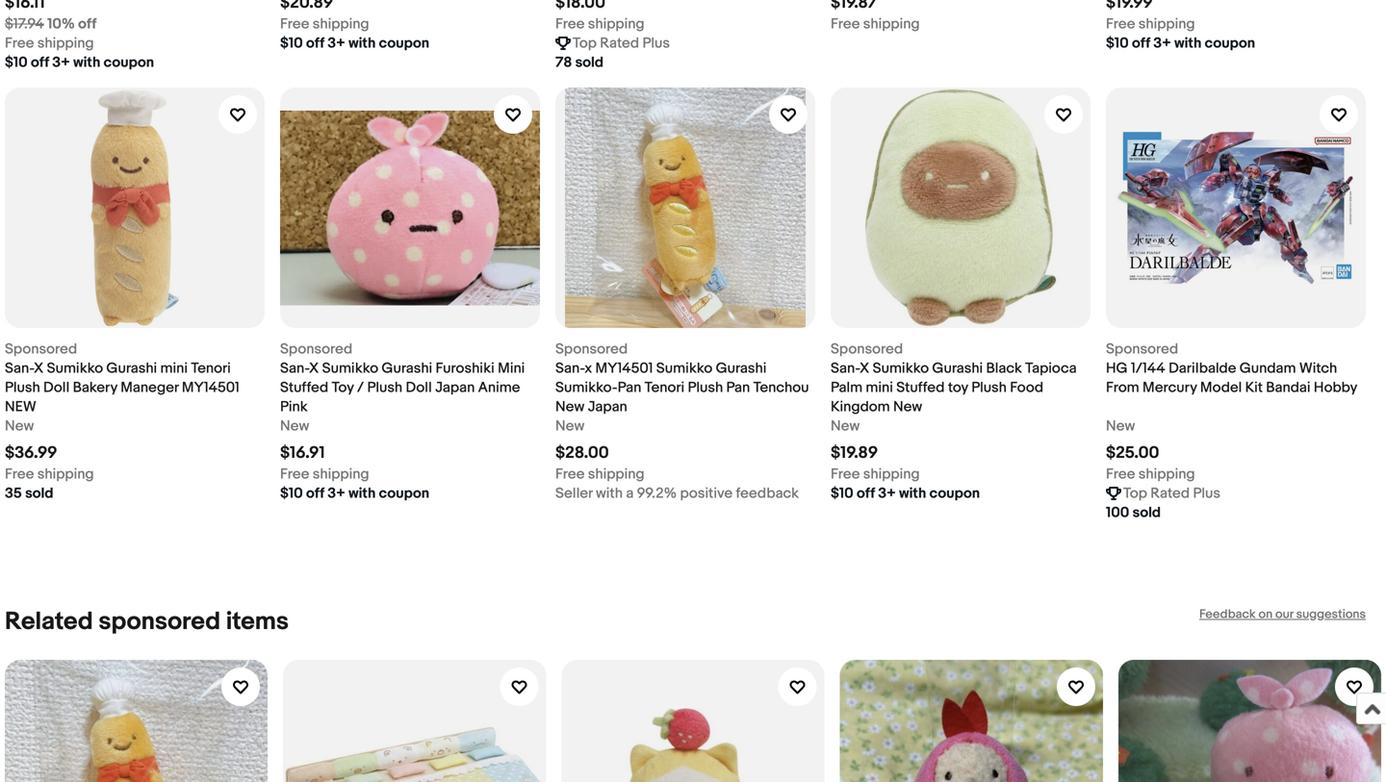 Task type: locate. For each thing, give the bounding box(es) containing it.
3 new text field from the left
[[831, 417, 860, 436]]

sold right 35 at the bottom of page
[[25, 485, 53, 503]]

1/144
[[1131, 360, 1166, 377]]

$10 off 3+ with coupon text field
[[280, 34, 430, 53], [1106, 34, 1256, 53], [831, 484, 980, 504]]

2 free shipping $10 off 3+ with coupon from the left
[[1106, 15, 1256, 52]]

0 horizontal spatial free shipping
[[556, 15, 645, 33]]

sponsored text field up new
[[5, 340, 77, 359]]

sponsored
[[99, 608, 221, 637]]

plush inside sponsored san-x my14501 sumikko gurashi sumikko-pan  tenori plush pan tenchou new japan new $28.00 free shipping seller with a 99.2% positive feedback
[[688, 379, 723, 397]]

1 horizontal spatial x
[[309, 360, 319, 377]]

$17.94 10% off free shipping $10 off 3+ with coupon
[[5, 15, 154, 71]]

san- up sumikko-
[[556, 360, 585, 377]]

rated up the 100 sold
[[1151, 485, 1190, 503]]

1 new text field from the left
[[5, 417, 34, 436]]

san- for $16.91
[[280, 360, 309, 377]]

kingdom
[[831, 399, 890, 416]]

1 horizontal spatial stuffed
[[897, 379, 945, 397]]

sponsored up toy
[[280, 341, 353, 358]]

anime
[[478, 379, 520, 397]]

sponsored text field up toy
[[280, 340, 353, 359]]

stuffed inside sponsored san-x sumikko gurashi black tapioca palm mini stuffed toy plush food kingdom new new $19.89 free shipping $10 off 3+ with coupon
[[897, 379, 945, 397]]

0 horizontal spatial my14501
[[182, 379, 240, 397]]

3 sponsored from the left
[[556, 341, 628, 358]]

new down pink
[[280, 418, 309, 435]]

sold inside sponsored san-x sumikko gurashi mini tenori plush doll bakery maneger my14501 new new $36.99 free shipping 35 sold
[[25, 485, 53, 503]]

x inside sponsored san-x sumikko gurashi furoshiki mini stuffed toy / plush doll japan anime pink new $16.91 free shipping $10 off 3+ with coupon
[[309, 360, 319, 377]]

0 horizontal spatial pan
[[618, 379, 642, 397]]

gurashi for $19.89
[[933, 360, 983, 377]]

gurashi for shipping
[[106, 360, 157, 377]]

doll inside sponsored san-x sumikko gurashi furoshiki mini stuffed toy / plush doll japan anime pink new $16.91 free shipping $10 off 3+ with coupon
[[406, 379, 432, 397]]

doll
[[43, 379, 70, 397], [406, 379, 432, 397]]

plush up new
[[5, 379, 40, 397]]

top rated plus
[[573, 35, 670, 52], [1124, 485, 1221, 503]]

plush down black
[[972, 379, 1007, 397]]

my14501 right "maneger"
[[182, 379, 240, 397]]

sponsored up new
[[5, 341, 77, 358]]

1 horizontal spatial japan
[[588, 399, 628, 416]]

sumikko inside sponsored san-x sumikko gurashi mini tenori plush doll bakery maneger my14501 new new $36.99 free shipping 35 sold
[[47, 360, 103, 377]]

rated inside text box
[[1151, 485, 1190, 503]]

0 horizontal spatial free shipping text field
[[5, 465, 94, 484]]

sponsored text field for $36.99
[[5, 340, 77, 359]]

mini up kingdom
[[866, 379, 893, 397]]

plush inside sponsored san-x sumikko gurashi black tapioca palm mini stuffed toy plush food kingdom new new $19.89 free shipping $10 off 3+ with coupon
[[972, 379, 1007, 397]]

x
[[585, 360, 592, 377]]

our
[[1276, 608, 1294, 623]]

sponsored san-x sumikko gurashi furoshiki mini stuffed toy / plush doll japan anime pink new $16.91 free shipping $10 off 3+ with coupon
[[280, 341, 525, 503]]

$16.91
[[280, 443, 325, 464]]

shipping inside sponsored san-x sumikko gurashi furoshiki mini stuffed toy / plush doll japan anime pink new $16.91 free shipping $10 off 3+ with coupon
[[313, 466, 369, 483]]

1 san- from the left
[[5, 360, 34, 377]]

sponsored text field for $28.00
[[556, 340, 628, 359]]

x
[[34, 360, 44, 377], [309, 360, 319, 377], [860, 360, 870, 377]]

gurashi
[[106, 360, 157, 377], [382, 360, 433, 377], [716, 360, 767, 377], [933, 360, 983, 377]]

$10 off 3+ with coupon text field down $16.91 text box
[[280, 484, 430, 504]]

sumikko
[[47, 360, 103, 377], [322, 360, 379, 377], [657, 360, 713, 377], [873, 360, 929, 377]]

top
[[573, 35, 597, 52], [1124, 485, 1148, 503]]

san- up new
[[5, 360, 34, 377]]

plush
[[5, 379, 40, 397], [367, 379, 403, 397], [688, 379, 723, 397], [972, 379, 1007, 397]]

free inside $17.94 10% off free shipping $10 off 3+ with coupon
[[5, 35, 34, 52]]

2 sponsored from the left
[[280, 341, 353, 358]]

3 x from the left
[[860, 360, 870, 377]]

1 stuffed from the left
[[280, 379, 329, 397]]

1 vertical spatial japan
[[588, 399, 628, 416]]

$28.00 text field
[[556, 443, 609, 464]]

free shipping
[[556, 15, 645, 33], [831, 15, 920, 33]]

sponsored text field up 1/144
[[1106, 340, 1179, 359]]

0 horizontal spatial doll
[[43, 379, 70, 397]]

mini
[[498, 360, 525, 377]]

None text field
[[280, 0, 333, 13], [556, 0, 606, 13], [831, 0, 877, 13], [280, 0, 333, 13], [556, 0, 606, 13], [831, 0, 877, 13]]

0 horizontal spatial mini
[[160, 360, 188, 377]]

plus for top rated plus text box
[[1194, 485, 1221, 503]]

0 horizontal spatial japan
[[435, 379, 475, 397]]

1 x from the left
[[34, 360, 44, 377]]

0 vertical spatial top
[[573, 35, 597, 52]]

sumikko up toy
[[322, 360, 379, 377]]

0 vertical spatial $10 off 3+ with coupon text field
[[5, 53, 154, 72]]

None text field
[[5, 0, 45, 13], [1106, 0, 1153, 13], [5, 0, 45, 13], [1106, 0, 1153, 13]]

gurashi inside sponsored san-x sumikko gurashi furoshiki mini stuffed toy / plush doll japan anime pink new $16.91 free shipping $10 off 3+ with coupon
[[382, 360, 433, 377]]

0 vertical spatial mini
[[160, 360, 188, 377]]

$10 off 3+ with coupon text field down 10%
[[5, 53, 154, 72]]

gurashi inside sponsored san-x sumikko gurashi black tapioca palm mini stuffed toy plush food kingdom new new $19.89 free shipping $10 off 3+ with coupon
[[933, 360, 983, 377]]

1 horizontal spatial top rated plus
[[1124, 485, 1221, 503]]

gurashi left furoshiki
[[382, 360, 433, 377]]

plush left tenchou
[[688, 379, 723, 397]]

group
[[5, 661, 1382, 783]]

$10 off 3+ with coupon text field
[[5, 53, 154, 72], [280, 484, 430, 504]]

with inside $17.94 10% off free shipping $10 off 3+ with coupon
[[73, 54, 100, 71]]

sold right 78
[[575, 54, 604, 71]]

x inside sponsored san-x sumikko gurashi mini tenori plush doll bakery maneger my14501 new new $36.99 free shipping 35 sold
[[34, 360, 44, 377]]

sponsored up x
[[556, 341, 628, 358]]

Top Rated Plus text field
[[1124, 484, 1221, 504]]

1 sponsored text field from the left
[[556, 340, 628, 359]]

sponsored text field up x
[[556, 340, 628, 359]]

gurashi up "maneger"
[[106, 360, 157, 377]]

0 vertical spatial tenori
[[191, 360, 231, 377]]

mini up "maneger"
[[160, 360, 188, 377]]

0 horizontal spatial rated
[[600, 35, 639, 52]]

$19.89 text field
[[831, 443, 878, 464]]

shipping inside sponsored san-x my14501 sumikko gurashi sumikko-pan  tenori plush pan tenchou new japan new $28.00 free shipping seller with a 99.2% positive feedback
[[588, 466, 645, 483]]

rated inside text field
[[600, 35, 639, 52]]

new up '$25.00'
[[1106, 418, 1136, 435]]

new text field down pink
[[280, 417, 309, 436]]

35
[[5, 485, 22, 503]]

2 sponsored text field from the left
[[831, 340, 903, 359]]

new text field down new
[[5, 417, 34, 436]]

toy
[[948, 379, 969, 397]]

shipping
[[313, 15, 369, 33], [588, 15, 645, 33], [864, 15, 920, 33], [1139, 15, 1196, 33], [37, 35, 94, 52], [37, 466, 94, 483], [313, 466, 369, 483], [588, 466, 645, 483], [864, 466, 920, 483], [1139, 466, 1196, 483]]

Seller with a 99.2% positive feedback text field
[[556, 484, 799, 504]]

new text field for $25.00
[[1106, 417, 1136, 436]]

doll left bakery
[[43, 379, 70, 397]]

0 vertical spatial my14501
[[596, 360, 653, 377]]

japan down furoshiki
[[435, 379, 475, 397]]

coupon
[[379, 35, 430, 52], [1205, 35, 1256, 52], [104, 54, 154, 71], [379, 485, 430, 503], [930, 485, 980, 503]]

2 horizontal spatial x
[[860, 360, 870, 377]]

new text field for $19.89
[[831, 417, 860, 436]]

san- inside sponsored san-x sumikko gurashi furoshiki mini stuffed toy / plush doll japan anime pink new $16.91 free shipping $10 off 3+ with coupon
[[280, 360, 309, 377]]

2 doll from the left
[[406, 379, 432, 397]]

witch
[[1300, 360, 1338, 377]]

new text field up '$25.00'
[[1106, 417, 1136, 436]]

0 horizontal spatial stuffed
[[280, 379, 329, 397]]

with
[[349, 35, 376, 52], [1175, 35, 1202, 52], [73, 54, 100, 71], [349, 485, 376, 503], [596, 485, 623, 503], [899, 485, 927, 503]]

top inside text field
[[573, 35, 597, 52]]

0 horizontal spatial sold
[[25, 485, 53, 503]]

1 vertical spatial sold
[[25, 485, 53, 503]]

0 vertical spatial sold
[[575, 54, 604, 71]]

0 vertical spatial plus
[[643, 35, 670, 52]]

3+
[[328, 35, 345, 52], [1154, 35, 1172, 52], [52, 54, 70, 71], [328, 485, 345, 503], [878, 485, 896, 503]]

free shipping link
[[831, 0, 1091, 34]]

san-
[[5, 360, 34, 377], [280, 360, 309, 377], [556, 360, 585, 377], [831, 360, 860, 377]]

bandai
[[1267, 379, 1311, 397]]

previous price $17.94 10% off text field
[[5, 14, 97, 34]]

sold
[[575, 54, 604, 71], [25, 485, 53, 503], [1133, 505, 1161, 522]]

x inside sponsored san-x sumikko gurashi black tapioca palm mini stuffed toy plush food kingdom new new $19.89 free shipping $10 off 3+ with coupon
[[860, 360, 870, 377]]

my14501
[[596, 360, 653, 377], [182, 379, 240, 397]]

san- inside sponsored san-x sumikko gurashi mini tenori plush doll bakery maneger my14501 new new $36.99 free shipping 35 sold
[[5, 360, 34, 377]]

free
[[280, 15, 309, 33], [556, 15, 585, 33], [831, 15, 860, 33], [1106, 15, 1136, 33], [5, 35, 34, 52], [5, 466, 34, 483], [280, 466, 309, 483], [556, 466, 585, 483], [831, 466, 860, 483], [1106, 466, 1136, 483]]

1 horizontal spatial top
[[1124, 485, 1148, 503]]

sponsored
[[5, 341, 77, 358], [280, 341, 353, 358], [556, 341, 628, 358], [831, 341, 903, 358], [1106, 341, 1179, 358]]

new right kingdom
[[894, 399, 923, 416]]

gurashi inside sponsored san-x sumikko gurashi mini tenori plush doll bakery maneger my14501 new new $36.99 free shipping 35 sold
[[106, 360, 157, 377]]

sumikko up kingdom
[[873, 360, 929, 377]]

2 vertical spatial sold
[[1133, 505, 1161, 522]]

sponsored inside sponsored san-x sumikko gurashi black tapioca palm mini stuffed toy plush food kingdom new new $19.89 free shipping $10 off 3+ with coupon
[[831, 341, 903, 358]]

top rated plus for top rated plus text field
[[573, 35, 670, 52]]

off
[[78, 15, 97, 33], [306, 35, 324, 52], [1132, 35, 1151, 52], [31, 54, 49, 71], [306, 485, 324, 503], [857, 485, 875, 503]]

1 vertical spatial plus
[[1194, 485, 1221, 503]]

sponsored inside sponsored san-x my14501 sumikko gurashi sumikko-pan  tenori plush pan tenchou new japan new $28.00 free shipping seller with a 99.2% positive feedback
[[556, 341, 628, 358]]

Sponsored text field
[[5, 340, 77, 359], [280, 340, 353, 359]]

100 sold text field
[[1106, 504, 1161, 523]]

top up 100 sold text box
[[1124, 485, 1148, 503]]

1 horizontal spatial $10 off 3+ with coupon text field
[[280, 484, 430, 504]]

san- up pink
[[280, 360, 309, 377]]

my14501 right x
[[596, 360, 653, 377]]

0 horizontal spatial plus
[[643, 35, 670, 52]]

plus
[[643, 35, 670, 52], [1194, 485, 1221, 503]]

tenori inside sponsored san-x my14501 sumikko gurashi sumikko-pan  tenori plush pan tenchou new japan new $28.00 free shipping seller with a 99.2% positive feedback
[[645, 379, 685, 397]]

0 horizontal spatial sponsored text field
[[5, 340, 77, 359]]

free inside new $25.00 free shipping
[[1106, 466, 1136, 483]]

4 sumikko from the left
[[873, 360, 929, 377]]

0 horizontal spatial $10 off 3+ with coupon text field
[[5, 53, 154, 72]]

0 horizontal spatial top rated plus
[[573, 35, 670, 52]]

feedback on our suggestions
[[1200, 608, 1366, 623]]

sponsored up palm
[[831, 341, 903, 358]]

plush inside sponsored san-x sumikko gurashi furoshiki mini stuffed toy / plush doll japan anime pink new $16.91 free shipping $10 off 3+ with coupon
[[367, 379, 403, 397]]

san- inside sponsored san-x sumikko gurashi black tapioca palm mini stuffed toy plush food kingdom new new $19.89 free shipping $10 off 3+ with coupon
[[831, 360, 860, 377]]

sumikko right x
[[657, 360, 713, 377]]

2 horizontal spatial $10 off 3+ with coupon text field
[[1106, 34, 1256, 53]]

2 sponsored text field from the left
[[280, 340, 353, 359]]

0 vertical spatial japan
[[435, 379, 475, 397]]

new text field down kingdom
[[831, 417, 860, 436]]

99.2%
[[637, 485, 677, 503]]

4 sponsored from the left
[[831, 341, 903, 358]]

1 horizontal spatial rated
[[1151, 485, 1190, 503]]

0 horizontal spatial free shipping $10 off 3+ with coupon
[[280, 15, 430, 52]]

1 horizontal spatial plus
[[1194, 485, 1221, 503]]

3 san- from the left
[[556, 360, 585, 377]]

$17.94
[[5, 15, 44, 33]]

1 horizontal spatial sponsored text field
[[280, 340, 353, 359]]

1 vertical spatial my14501
[[182, 379, 240, 397]]

3+ inside sponsored san-x sumikko gurashi furoshiki mini stuffed toy / plush doll japan anime pink new $16.91 free shipping $10 off 3+ with coupon
[[328, 485, 345, 503]]

Free shipping text field
[[280, 14, 369, 34], [556, 14, 645, 34], [1106, 14, 1196, 34], [5, 34, 94, 53], [280, 465, 369, 484], [556, 465, 645, 484], [831, 465, 920, 484], [1106, 465, 1196, 484]]

0 horizontal spatial top
[[573, 35, 597, 52]]

Free shipping text field
[[831, 14, 920, 34], [5, 465, 94, 484]]

1 horizontal spatial sold
[[575, 54, 604, 71]]

New text field
[[556, 417, 585, 436]]

$10
[[280, 35, 303, 52], [1106, 35, 1129, 52], [5, 54, 28, 71], [280, 485, 303, 503], [831, 485, 854, 503]]

palm
[[831, 379, 863, 397]]

free shipping $10 off 3+ with coupon
[[280, 15, 430, 52], [1106, 15, 1256, 52]]

pink
[[280, 399, 308, 416]]

sponsored text field up palm
[[831, 340, 903, 359]]

tenori
[[191, 360, 231, 377], [645, 379, 685, 397]]

feedback on our suggestions link
[[1200, 608, 1366, 623]]

doll right /
[[406, 379, 432, 397]]

5 sponsored from the left
[[1106, 341, 1179, 358]]

2 stuffed from the left
[[897, 379, 945, 397]]

tenori inside sponsored san-x sumikko gurashi mini tenori plush doll bakery maneger my14501 new new $36.99 free shipping 35 sold
[[191, 360, 231, 377]]

new inside sponsored san-x sumikko gurashi furoshiki mini stuffed toy / plush doll japan anime pink new $16.91 free shipping $10 off 3+ with coupon
[[280, 418, 309, 435]]

2 san- from the left
[[280, 360, 309, 377]]

0 horizontal spatial tenori
[[191, 360, 231, 377]]

san- for $28.00
[[556, 360, 585, 377]]

new inside new $25.00 free shipping
[[1106, 418, 1136, 435]]

2 new text field from the left
[[280, 417, 309, 436]]

78 sold
[[556, 54, 604, 71]]

mini inside sponsored san-x sumikko gurashi black tapioca palm mini stuffed toy plush food kingdom new new $19.89 free shipping $10 off 3+ with coupon
[[866, 379, 893, 397]]

1 vertical spatial rated
[[1151, 485, 1190, 503]]

2 free shipping from the left
[[831, 15, 920, 33]]

japan down sumikko-
[[588, 399, 628, 416]]

related sponsored items
[[5, 608, 289, 637]]

1 horizontal spatial mini
[[866, 379, 893, 397]]

new down new
[[5, 418, 34, 435]]

1 vertical spatial top
[[1124, 485, 1148, 503]]

x up $16.91
[[309, 360, 319, 377]]

gurashi up tenchou
[[716, 360, 767, 377]]

new text field for $16.91
[[280, 417, 309, 436]]

stuffed left toy at the right
[[897, 379, 945, 397]]

1 vertical spatial tenori
[[645, 379, 685, 397]]

1 horizontal spatial free shipping $10 off 3+ with coupon
[[1106, 15, 1256, 52]]

food
[[1010, 379, 1044, 397]]

top rated plus up 78 sold text box
[[573, 35, 670, 52]]

1 vertical spatial top rated plus
[[1124, 485, 1221, 503]]

free inside sponsored san-x sumikko gurashi mini tenori plush doll bakery maneger my14501 new new $36.99 free shipping 35 sold
[[5, 466, 34, 483]]

sumikko inside sponsored san-x my14501 sumikko gurashi sumikko-pan  tenori plush pan tenchou new japan new $28.00 free shipping seller with a 99.2% positive feedback
[[657, 360, 713, 377]]

sponsored inside sponsored hg 1/144 darilbalde gundam witch from mercury model kit bandai hobby
[[1106, 341, 1179, 358]]

0 horizontal spatial x
[[34, 360, 44, 377]]

1 sponsored text field from the left
[[5, 340, 77, 359]]

rated up 78 sold text box
[[600, 35, 639, 52]]

san- up palm
[[831, 360, 860, 377]]

1 horizontal spatial sponsored text field
[[831, 340, 903, 359]]

3 sumikko from the left
[[657, 360, 713, 377]]

japan
[[435, 379, 475, 397], [588, 399, 628, 416]]

sponsored up 1/144
[[1106, 341, 1179, 358]]

on
[[1259, 608, 1273, 623]]

$10 inside sponsored san-x sumikko gurashi black tapioca palm mini stuffed toy plush food kingdom new new $19.89 free shipping $10 off 3+ with coupon
[[831, 485, 854, 503]]

x up new
[[34, 360, 44, 377]]

sumikko up bakery
[[47, 360, 103, 377]]

1 vertical spatial free shipping text field
[[5, 465, 94, 484]]

1 sumikko from the left
[[47, 360, 103, 377]]

1 horizontal spatial free shipping text field
[[831, 14, 920, 34]]

1 horizontal spatial doll
[[406, 379, 432, 397]]

sold right the 100
[[1133, 505, 1161, 522]]

sumikko inside sponsored san-x sumikko gurashi black tapioca palm mini stuffed toy plush food kingdom new new $19.89 free shipping $10 off 3+ with coupon
[[873, 360, 929, 377]]

plush right /
[[367, 379, 403, 397]]

x up palm
[[860, 360, 870, 377]]

sponsored inside sponsored san-x sumikko gurashi furoshiki mini stuffed toy / plush doll japan anime pink new $16.91 free shipping $10 off 3+ with coupon
[[280, 341, 353, 358]]

2 sumikko from the left
[[322, 360, 379, 377]]

4 gurashi from the left
[[933, 360, 983, 377]]

plus inside text box
[[1194, 485, 1221, 503]]

1 horizontal spatial free shipping
[[831, 15, 920, 33]]

stuffed inside sponsored san-x sumikko gurashi furoshiki mini stuffed toy / plush doll japan anime pink new $16.91 free shipping $10 off 3+ with coupon
[[280, 379, 329, 397]]

stuffed up pink
[[280, 379, 329, 397]]

1 vertical spatial mini
[[866, 379, 893, 397]]

rated
[[600, 35, 639, 52], [1151, 485, 1190, 503]]

0 horizontal spatial sponsored text field
[[556, 340, 628, 359]]

with inside sponsored san-x sumikko gurashi black tapioca palm mini stuffed toy plush food kingdom new new $19.89 free shipping $10 off 3+ with coupon
[[899, 485, 927, 503]]

maneger
[[121, 379, 179, 397]]

4 san- from the left
[[831, 360, 860, 377]]

0 vertical spatial top rated plus
[[573, 35, 670, 52]]

1 horizontal spatial my14501
[[596, 360, 653, 377]]

2 plush from the left
[[367, 379, 403, 397]]

plus inside text field
[[643, 35, 670, 52]]

top up 78 sold text box
[[573, 35, 597, 52]]

from
[[1106, 379, 1140, 397]]

top inside text box
[[1124, 485, 1148, 503]]

new
[[556, 399, 585, 416], [894, 399, 923, 416], [5, 418, 34, 435], [280, 418, 309, 435], [556, 418, 585, 435], [831, 418, 860, 435], [1106, 418, 1136, 435]]

1 sponsored from the left
[[5, 341, 77, 358]]

1 gurashi from the left
[[106, 360, 157, 377]]

shipping inside sponsored san-x sumikko gurashi black tapioca palm mini stuffed toy plush food kingdom new new $19.89 free shipping $10 off 3+ with coupon
[[864, 466, 920, 483]]

sold for 100 sold
[[1133, 505, 1161, 522]]

japan inside sponsored san-x sumikko gurashi furoshiki mini stuffed toy / plush doll japan anime pink new $16.91 free shipping $10 off 3+ with coupon
[[435, 379, 475, 397]]

toy
[[332, 379, 354, 397]]

1 horizontal spatial pan
[[727, 379, 750, 397]]

sponsored hg 1/144 darilbalde gundam witch from mercury model kit bandai hobby
[[1106, 341, 1358, 397]]

New text field
[[5, 417, 34, 436], [280, 417, 309, 436], [831, 417, 860, 436], [1106, 417, 1136, 436]]

gundam
[[1240, 360, 1297, 377]]

4 plush from the left
[[972, 379, 1007, 397]]

$10 inside $17.94 10% off free shipping $10 off 3+ with coupon
[[5, 54, 28, 71]]

coupon inside sponsored san-x sumikko gurashi furoshiki mini stuffed toy / plush doll japan anime pink new $16.91 free shipping $10 off 3+ with coupon
[[379, 485, 430, 503]]

4 new text field from the left
[[1106, 417, 1136, 436]]

with inside sponsored san-x sumikko gurashi furoshiki mini stuffed toy / plush doll japan anime pink new $16.91 free shipping $10 off 3+ with coupon
[[349, 485, 376, 503]]

2 x from the left
[[309, 360, 319, 377]]

1 plush from the left
[[5, 379, 40, 397]]

sumikko inside sponsored san-x sumikko gurashi furoshiki mini stuffed toy / plush doll japan anime pink new $16.91 free shipping $10 off 3+ with coupon
[[322, 360, 379, 377]]

78
[[556, 54, 572, 71]]

1 horizontal spatial tenori
[[645, 379, 685, 397]]

new up new text box in the left of the page
[[556, 399, 585, 416]]

3 plush from the left
[[688, 379, 723, 397]]

1 doll from the left
[[43, 379, 70, 397]]

furoshiki
[[436, 360, 495, 377]]

black
[[987, 360, 1022, 377]]

2 horizontal spatial sponsored text field
[[1106, 340, 1179, 359]]

0 vertical spatial rated
[[600, 35, 639, 52]]

mini
[[160, 360, 188, 377], [866, 379, 893, 397]]

list
[[5, 0, 1382, 554]]

pan
[[618, 379, 642, 397], [727, 379, 750, 397]]

san- inside sponsored san-x my14501 sumikko gurashi sumikko-pan  tenori plush pan tenchou new japan new $28.00 free shipping seller with a 99.2% positive feedback
[[556, 360, 585, 377]]

gurashi up toy at the right
[[933, 360, 983, 377]]

2 gurashi from the left
[[382, 360, 433, 377]]

san- for $36.99
[[5, 360, 34, 377]]

Sponsored text field
[[556, 340, 628, 359], [831, 340, 903, 359], [1106, 340, 1179, 359]]

list containing $36.99
[[5, 0, 1382, 554]]

2 horizontal spatial sold
[[1133, 505, 1161, 522]]

sponsored inside sponsored san-x sumikko gurashi mini tenori plush doll bakery maneger my14501 new new $36.99 free shipping 35 sold
[[5, 341, 77, 358]]

3 gurashi from the left
[[716, 360, 767, 377]]

top rated plus up the 100 sold
[[1124, 485, 1221, 503]]

stuffed
[[280, 379, 329, 397], [897, 379, 945, 397]]



Task type: describe. For each thing, give the bounding box(es) containing it.
$36.99
[[5, 443, 57, 464]]

sponsored text field for new
[[831, 340, 903, 359]]

sumikko for $19.89
[[873, 360, 929, 377]]

2 pan from the left
[[727, 379, 750, 397]]

off inside sponsored san-x sumikko gurashi black tapioca palm mini stuffed toy plush food kingdom new new $19.89 free shipping $10 off 3+ with coupon
[[857, 485, 875, 503]]

x for $36.99
[[34, 360, 44, 377]]

hg
[[1106, 360, 1128, 377]]

items
[[226, 608, 289, 637]]

top for top rated plus text field
[[573, 35, 597, 52]]

sumikko-
[[556, 379, 618, 397]]

sumikko for $16.91
[[322, 360, 379, 377]]

tapioca
[[1026, 360, 1077, 377]]

seller
[[556, 485, 593, 503]]

shipping inside text box
[[864, 15, 920, 33]]

sponsored for $28.00
[[556, 341, 628, 358]]

doll inside sponsored san-x sumikko gurashi mini tenori plush doll bakery maneger my14501 new new $36.99 free shipping 35 sold
[[43, 379, 70, 397]]

1 vertical spatial $10 off 3+ with coupon text field
[[280, 484, 430, 504]]

bakery
[[73, 379, 117, 397]]

gurashi inside sponsored san-x my14501 sumikko gurashi sumikko-pan  tenori plush pan tenchou new japan new $28.00 free shipping seller with a 99.2% positive feedback
[[716, 360, 767, 377]]

rated for top rated plus text box
[[1151, 485, 1190, 503]]

top for top rated plus text box
[[1124, 485, 1148, 503]]

sumikko for $36.99
[[47, 360, 103, 377]]

san- for $19.89
[[831, 360, 860, 377]]

shipping inside $17.94 10% off free shipping $10 off 3+ with coupon
[[37, 35, 94, 52]]

hobby
[[1314, 379, 1358, 397]]

x for new
[[860, 360, 870, 377]]

35 sold text field
[[5, 484, 53, 504]]

tenchou
[[754, 379, 809, 397]]

free inside sponsored san-x sumikko gurashi black tapioca palm mini stuffed toy plush food kingdom new new $19.89 free shipping $10 off 3+ with coupon
[[831, 466, 860, 483]]

top rated plus for top rated plus text box
[[1124, 485, 1221, 503]]

100 sold
[[1106, 505, 1161, 522]]

new up $28.00
[[556, 418, 585, 435]]

feedback
[[1200, 608, 1256, 623]]

new down kingdom
[[831, 418, 860, 435]]

$28.00
[[556, 443, 609, 464]]

$36.99 text field
[[5, 443, 57, 464]]

sponsored san-x sumikko gurashi black tapioca palm mini stuffed toy plush food kingdom new new $19.89 free shipping $10 off 3+ with coupon
[[831, 341, 1077, 503]]

new
[[5, 399, 36, 416]]

free inside sponsored san-x my14501 sumikko gurashi sumikko-pan  tenori plush pan tenchou new japan new $28.00 free shipping seller with a 99.2% positive feedback
[[556, 466, 585, 483]]

x for pink
[[309, 360, 319, 377]]

$10 inside sponsored san-x sumikko gurashi furoshiki mini stuffed toy / plush doll japan anime pink new $16.91 free shipping $10 off 3+ with coupon
[[280, 485, 303, 503]]

suggestions
[[1297, 608, 1366, 623]]

darilbalde
[[1169, 360, 1237, 377]]

3 sponsored text field from the left
[[1106, 340, 1179, 359]]

with inside sponsored san-x my14501 sumikko gurashi sumikko-pan  tenori plush pan tenchou new japan new $28.00 free shipping seller with a 99.2% positive feedback
[[596, 485, 623, 503]]

1 free shipping from the left
[[556, 15, 645, 33]]

shipping inside sponsored san-x sumikko gurashi mini tenori plush doll bakery maneger my14501 new new $36.99 free shipping 35 sold
[[37, 466, 94, 483]]

new $25.00 free shipping
[[1106, 418, 1196, 483]]

1 horizontal spatial $10 off 3+ with coupon text field
[[831, 484, 980, 504]]

1 free shipping $10 off 3+ with coupon from the left
[[280, 15, 430, 52]]

feedback
[[736, 485, 799, 503]]

plus for top rated plus text field
[[643, 35, 670, 52]]

sponsored for $36.99
[[5, 341, 77, 358]]

0 horizontal spatial $10 off 3+ with coupon text field
[[280, 34, 430, 53]]

sold for 78 sold
[[575, 54, 604, 71]]

$16.91 text field
[[280, 443, 325, 464]]

positive
[[680, 485, 733, 503]]

sponsored text field for pink
[[280, 340, 353, 359]]

off inside sponsored san-x sumikko gurashi furoshiki mini stuffed toy / plush doll japan anime pink new $16.91 free shipping $10 off 3+ with coupon
[[306, 485, 324, 503]]

3+ inside $17.94 10% off free shipping $10 off 3+ with coupon
[[52, 54, 70, 71]]

coupon inside sponsored san-x sumikko gurashi black tapioca palm mini stuffed toy plush food kingdom new new $19.89 free shipping $10 off 3+ with coupon
[[930, 485, 980, 503]]

kit
[[1246, 379, 1263, 397]]

model
[[1201, 379, 1242, 397]]

plush inside sponsored san-x sumikko gurashi mini tenori plush doll bakery maneger my14501 new new $36.99 free shipping 35 sold
[[5, 379, 40, 397]]

free inside sponsored san-x sumikko gurashi furoshiki mini stuffed toy / plush doll japan anime pink new $16.91 free shipping $10 off 3+ with coupon
[[280, 466, 309, 483]]

sponsored for $16.91
[[280, 341, 353, 358]]

rated for top rated plus text field
[[600, 35, 639, 52]]

10%
[[47, 15, 75, 33]]

$25.00 text field
[[1106, 443, 1160, 464]]

japan inside sponsored san-x my14501 sumikko gurashi sumikko-pan  tenori plush pan tenchou new japan new $28.00 free shipping seller with a 99.2% positive feedback
[[588, 399, 628, 416]]

0 vertical spatial free shipping text field
[[831, 14, 920, 34]]

my14501 inside sponsored san-x my14501 sumikko gurashi sumikko-pan  tenori plush pan tenchou new japan new $28.00 free shipping seller with a 99.2% positive feedback
[[596, 360, 653, 377]]

100
[[1106, 505, 1130, 522]]

$19.89
[[831, 443, 878, 464]]

Top Rated Plus text field
[[573, 34, 670, 53]]

1 pan from the left
[[618, 379, 642, 397]]

new inside sponsored san-x sumikko gurashi mini tenori plush doll bakery maneger my14501 new new $36.99 free shipping 35 sold
[[5, 418, 34, 435]]

3+ inside sponsored san-x sumikko gurashi black tapioca palm mini stuffed toy plush food kingdom new new $19.89 free shipping $10 off 3+ with coupon
[[878, 485, 896, 503]]

my14501 inside sponsored san-x sumikko gurashi mini tenori plush doll bakery maneger my14501 new new $36.99 free shipping 35 sold
[[182, 379, 240, 397]]

shipping inside new $25.00 free shipping
[[1139, 466, 1196, 483]]

coupon inside $17.94 10% off free shipping $10 off 3+ with coupon
[[104, 54, 154, 71]]

a
[[626, 485, 634, 503]]

sponsored san-x sumikko gurashi mini tenori plush doll bakery maneger my14501 new new $36.99 free shipping 35 sold
[[5, 341, 240, 503]]

sponsored san-x my14501 sumikko gurashi sumikko-pan  tenori plush pan tenchou new japan new $28.00 free shipping seller with a 99.2% positive feedback
[[556, 341, 809, 503]]

related
[[5, 608, 93, 637]]

78 sold text field
[[556, 53, 604, 72]]

gurashi for $16.91
[[382, 360, 433, 377]]

/
[[357, 379, 364, 397]]

mini inside sponsored san-x sumikko gurashi mini tenori plush doll bakery maneger my14501 new new $36.99 free shipping 35 sold
[[160, 360, 188, 377]]

mercury
[[1143, 379, 1197, 397]]

new text field for $36.99
[[5, 417, 34, 436]]

sponsored for $19.89
[[831, 341, 903, 358]]

$25.00
[[1106, 443, 1160, 464]]



Task type: vqa. For each thing, say whether or not it's contained in the screenshot.
the bottommost "sold"
yes



